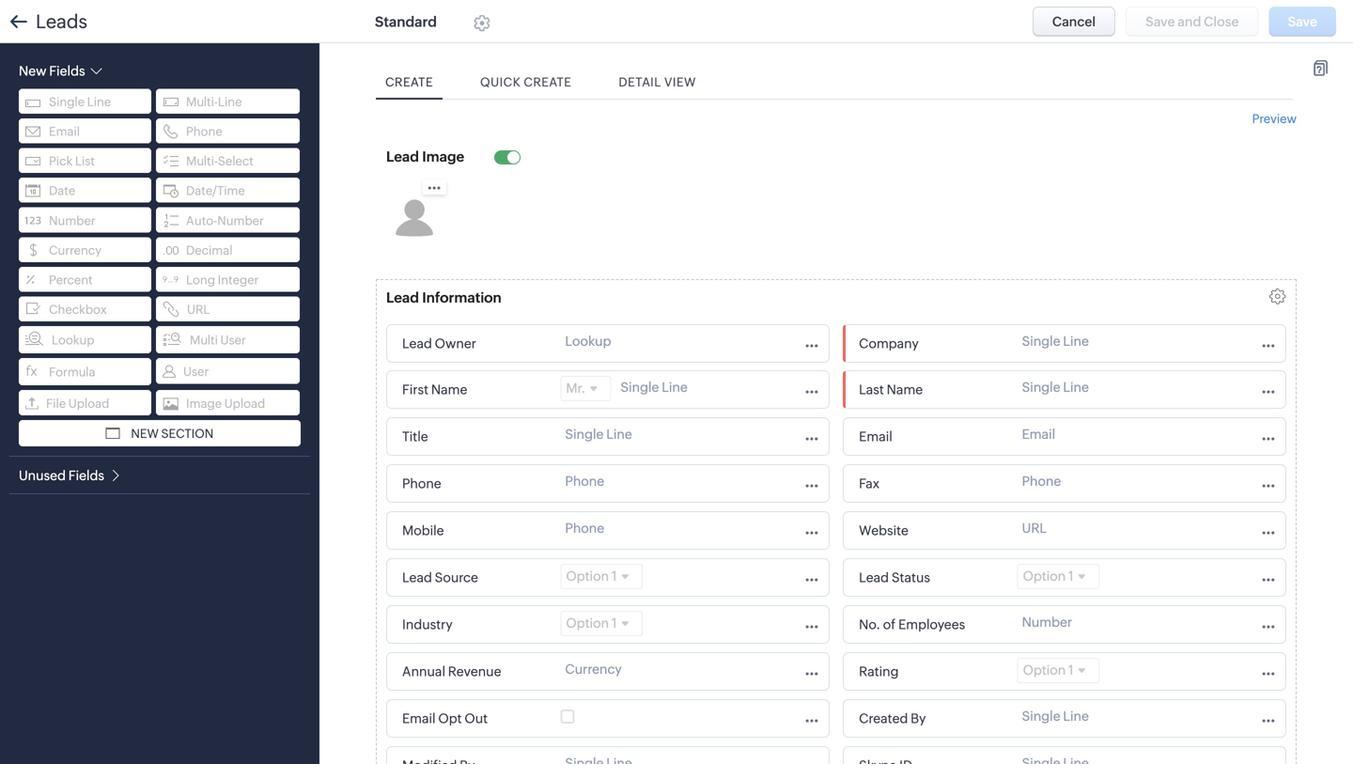 Task type: locate. For each thing, give the bounding box(es) containing it.
number up 'currency'
[[49, 214, 96, 228]]

unused fields
[[19, 468, 104, 483]]

detail
[[619, 75, 662, 89]]

formula
[[49, 365, 95, 379]]

multi- down phone
[[186, 154, 218, 168]]

1 horizontal spatial number
[[217, 214, 264, 228]]

line up phone
[[218, 95, 242, 109]]

0 vertical spatial user
[[220, 333, 246, 347]]

2 multi- from the top
[[186, 154, 218, 168]]

auto-number
[[186, 214, 264, 228]]

quick
[[480, 75, 521, 89]]

0 horizontal spatial upload
[[68, 396, 109, 410]]

pick
[[49, 154, 73, 168]]

multi- for line
[[186, 95, 218, 109]]

multi- up phone
[[186, 95, 218, 109]]

auto-
[[186, 214, 217, 228]]

0 horizontal spatial number
[[49, 214, 96, 228]]

upload right image on the left of the page
[[224, 396, 265, 410]]

2 line from the left
[[218, 95, 242, 109]]

0 vertical spatial multi-
[[186, 95, 218, 109]]

0 horizontal spatial line
[[87, 95, 111, 109]]

phone
[[186, 125, 222, 139]]

None button
[[1033, 7, 1116, 37]]

1 horizontal spatial upload
[[224, 396, 265, 410]]

multi-select
[[186, 154, 254, 168]]

0 horizontal spatial user
[[183, 364, 209, 379]]

1 vertical spatial multi-
[[186, 154, 218, 168]]

user right multi
[[220, 333, 246, 347]]

long integer
[[186, 273, 259, 287]]

user
[[220, 333, 246, 347], [183, 364, 209, 379]]

1 horizontal spatial line
[[218, 95, 242, 109]]

1 horizontal spatial create
[[524, 75, 572, 89]]

url
[[187, 303, 210, 317]]

line for multi-line
[[218, 95, 242, 109]]

line
[[87, 95, 111, 109], [218, 95, 242, 109]]

unused
[[19, 468, 66, 483]]

1 multi- from the top
[[186, 95, 218, 109]]

user down multi
[[183, 364, 209, 379]]

line right single
[[87, 95, 111, 109]]

date
[[49, 184, 75, 198]]

line for single line
[[87, 95, 111, 109]]

create right quick
[[524, 75, 572, 89]]

1 number from the left
[[49, 214, 96, 228]]

1 vertical spatial user
[[183, 364, 209, 379]]

1 line from the left
[[87, 95, 111, 109]]

upload right file
[[68, 396, 109, 410]]

multi-
[[186, 95, 218, 109], [186, 154, 218, 168]]

create
[[385, 75, 433, 89], [524, 75, 572, 89]]

None text field
[[382, 285, 570, 310], [397, 377, 551, 402], [397, 424, 551, 449], [854, 424, 1008, 449], [854, 471, 1008, 496], [397, 565, 551, 590], [854, 565, 1008, 590], [854, 706, 1008, 731], [397, 753, 551, 764], [854, 753, 1008, 764], [382, 285, 570, 310], [397, 377, 551, 402], [397, 424, 551, 449], [854, 424, 1008, 449], [854, 471, 1008, 496], [397, 565, 551, 590], [854, 565, 1008, 590], [854, 706, 1008, 731], [397, 753, 551, 764], [854, 753, 1008, 764]]

create down standard
[[385, 75, 433, 89]]

2 upload from the left
[[224, 396, 265, 410]]

0 horizontal spatial create
[[385, 75, 433, 89]]

view
[[664, 75, 696, 89]]

percent
[[49, 273, 93, 287]]

None text field
[[382, 144, 476, 169], [397, 331, 551, 356], [854, 331, 1008, 356], [854, 377, 1008, 402], [397, 471, 551, 496], [397, 518, 551, 543], [854, 518, 1008, 543], [397, 612, 551, 637], [854, 612, 1008, 637], [397, 659, 551, 684], [854, 659, 1008, 684], [397, 706, 519, 731], [382, 144, 476, 169], [397, 331, 551, 356], [854, 331, 1008, 356], [854, 377, 1008, 402], [397, 471, 551, 496], [397, 518, 551, 543], [854, 518, 1008, 543], [397, 612, 551, 637], [854, 612, 1008, 637], [397, 659, 551, 684], [854, 659, 1008, 684], [397, 706, 519, 731]]

number
[[49, 214, 96, 228], [217, 214, 264, 228]]

select
[[218, 154, 254, 168]]

upload for image upload
[[224, 396, 265, 410]]

new section
[[131, 427, 214, 441]]

number down date/time
[[217, 214, 264, 228]]

upload
[[68, 396, 109, 410], [224, 396, 265, 410]]

image upload
[[186, 396, 265, 410]]

1 upload from the left
[[68, 396, 109, 410]]



Task type: vqa. For each thing, say whether or not it's contained in the screenshot.
1st jacob simon from the bottom of the page
no



Task type: describe. For each thing, give the bounding box(es) containing it.
standard
[[375, 13, 437, 30]]

list
[[75, 154, 95, 168]]

multi
[[190, 333, 218, 347]]

fields
[[68, 468, 104, 483]]

pick list
[[49, 154, 95, 168]]

quick create
[[480, 75, 572, 89]]

integer
[[218, 273, 259, 287]]

detail view
[[619, 75, 696, 89]]

quick create link
[[471, 66, 581, 99]]

decimal
[[186, 243, 233, 257]]

2 create from the left
[[524, 75, 572, 89]]

image
[[186, 396, 222, 410]]

date/time
[[186, 184, 245, 198]]

currency
[[49, 243, 101, 257]]

1 horizontal spatial user
[[220, 333, 246, 347]]

preview
[[1252, 112, 1297, 126]]

multi-line
[[186, 95, 242, 109]]

long
[[186, 273, 215, 287]]

2 number from the left
[[217, 214, 264, 228]]

create link
[[376, 66, 443, 99]]

section
[[161, 427, 214, 441]]

new
[[131, 427, 159, 441]]

detail view link
[[609, 66, 706, 99]]

file upload
[[46, 396, 109, 410]]

file
[[46, 396, 66, 410]]

single line
[[49, 95, 111, 109]]

single
[[49, 95, 85, 109]]

multi user
[[190, 333, 246, 347]]

email
[[49, 125, 80, 139]]

lookup
[[52, 333, 94, 347]]

multi- for select
[[186, 154, 218, 168]]

checkbox
[[49, 303, 107, 317]]

upload for file upload
[[68, 396, 109, 410]]

leads
[[36, 11, 87, 32]]

unused fields link
[[19, 467, 122, 483]]

1 create from the left
[[385, 75, 433, 89]]



